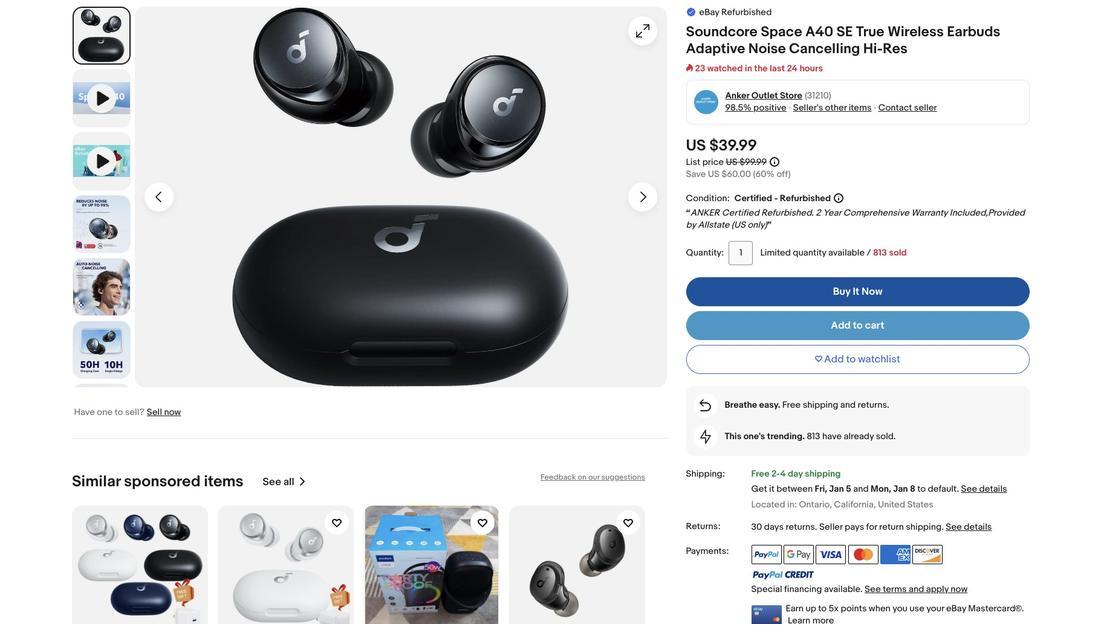 Task type: vqa. For each thing, say whether or not it's contained in the screenshot.
POLICIES
no



Task type: describe. For each thing, give the bounding box(es) containing it.
contact seller
[[879, 102, 937, 113]]

0 vertical spatial shipping
[[803, 400, 839, 411]]

feedback on our suggestions
[[540, 473, 645, 483]]

comprehensive
[[844, 207, 910, 219]]

free 2-4 day shipping get it between fri, jan 5 and mon, jan 8 to default . see details located in: ontario, california, united states
[[752, 469, 1008, 511]]

wireless
[[888, 23, 944, 40]]

1 horizontal spatial refurbished
[[780, 193, 831, 204]]

"
[[767, 219, 772, 231]]

to left 5x
[[819, 604, 827, 615]]

last
[[770, 63, 785, 74]]

see inside see all link
[[263, 476, 281, 488]]

1 vertical spatial 813
[[807, 431, 821, 443]]

google pay image
[[784, 545, 814, 565]]

states
[[908, 499, 934, 511]]

payments:
[[686, 546, 729, 558]]

more information - about this item condition image
[[834, 193, 844, 203]]

in:
[[788, 499, 797, 511]]

picture 3 of 11 image
[[73, 259, 130, 316]]

store
[[780, 90, 803, 101]]

picture 4 of 11 image
[[73, 322, 130, 378]]

0 horizontal spatial now
[[164, 407, 181, 418]]

see all link
[[263, 473, 306, 492]]

off)
[[777, 168, 791, 180]]

in
[[745, 63, 753, 74]]

one's
[[744, 431, 766, 443]]

buy it now link
[[686, 277, 1030, 306]]

anker outlet store link
[[726, 90, 803, 102]]

res
[[883, 40, 908, 57]]

it
[[853, 286, 860, 298]]

condition:
[[686, 193, 730, 204]]

now
[[862, 286, 883, 298]]

contact
[[879, 102, 913, 113]]

have
[[823, 431, 842, 443]]

ebay refurbished
[[700, 6, 772, 18]]

breathe easy. free shipping and returns.
[[725, 400, 890, 411]]

outlet
[[752, 90, 778, 101]]

default
[[928, 484, 957, 495]]

1 vertical spatial now
[[951, 584, 968, 596]]

soundcore space a40 se true wireless earbuds adaptive noise cancelling hi-res - picture 1 of 11 image
[[135, 6, 667, 388]]

a40
[[806, 23, 834, 40]]

by
[[686, 219, 696, 231]]

items for similar sponsored items
[[204, 473, 243, 492]]

available
[[829, 247, 865, 259]]

0 vertical spatial see details link
[[962, 484, 1008, 495]]

returns.
[[858, 400, 890, 411]]

soundcore space a40 se true wireless earbuds adaptive noise cancelling hi-res
[[686, 23, 1001, 57]]

feedback on our suggestions link
[[540, 473, 645, 483]]

add to watchlist button
[[686, 345, 1030, 374]]

1 vertical spatial us
[[726, 156, 738, 168]]

only)
[[748, 219, 767, 231]]

anker
[[726, 90, 750, 101]]

30 days returns . seller pays for return shipping . see details
[[752, 522, 992, 533]]

free inside free 2-4 day shipping get it between fri, jan 5 and mon, jan 8 to default . see details located in: ontario, california, united states
[[752, 469, 770, 480]]

hours
[[800, 63, 823, 74]]

feedback
[[540, 473, 576, 483]]

items for seller's other items
[[849, 102, 872, 113]]

0 vertical spatial us
[[686, 136, 706, 155]]

visa image
[[816, 545, 846, 565]]

available.
[[824, 584, 863, 596]]

sell?
[[125, 407, 144, 418]]

see inside free 2-4 day shipping get it between fri, jan 5 and mon, jan 8 to default . see details located in: ontario, california, united states
[[962, 484, 978, 495]]

and inside free 2-4 day shipping get it between fri, jan 5 and mon, jan 8 to default . see details located in: ontario, california, united states
[[854, 484, 869, 495]]

$39.99
[[710, 136, 758, 155]]

anker outlet store image
[[694, 90, 719, 114]]

financing
[[785, 584, 822, 596]]

when
[[869, 604, 891, 615]]

" anker certified refurbished. 2 year comprehensive warranty included,provided by allstate (us only)
[[686, 207, 1025, 231]]

1 horizontal spatial .
[[942, 522, 944, 533]]

earn
[[786, 604, 804, 615]]

on
[[578, 473, 587, 483]]

watchlist
[[859, 354, 901, 366]]

your
[[927, 604, 945, 615]]

pays
[[845, 522, 865, 533]]

$99.99
[[740, 156, 767, 168]]

1 horizontal spatial 813
[[874, 247, 887, 259]]

certified inside " anker certified refurbished. 2 year comprehensive warranty included,provided by allstate (us only)
[[722, 207, 760, 219]]

terms
[[883, 584, 907, 596]]

similar
[[72, 473, 120, 492]]

united
[[878, 499, 906, 511]]

"
[[686, 207, 691, 219]]

picture 2 of 11 image
[[73, 196, 130, 253]]

sell now link
[[147, 407, 181, 418]]

add to watchlist
[[825, 354, 901, 366]]

other
[[826, 102, 847, 113]]

all
[[283, 476, 294, 488]]

shipping:
[[686, 469, 725, 480]]

video 2 of 2 image
[[73, 133, 130, 190]]

warranty
[[912, 207, 948, 219]]

sold
[[889, 247, 907, 259]]

list
[[686, 156, 701, 168]]

quantity:
[[686, 247, 724, 259]]

seller's other items link
[[794, 102, 872, 113]]

adaptive
[[686, 40, 746, 57]]

paypal credit image
[[752, 571, 815, 581]]

98.5%
[[726, 102, 752, 113]]

it
[[770, 484, 775, 495]]

picture 1 of 11 image
[[74, 8, 129, 63]]

see all
[[263, 476, 294, 488]]

1 vertical spatial ebay
[[947, 604, 967, 615]]

paypal image
[[752, 545, 782, 565]]

american express image
[[881, 545, 911, 565]]

earbuds
[[948, 23, 1001, 40]]

. inside free 2-4 day shipping get it between fri, jan 5 and mon, jan 8 to default . see details located in: ontario, california, united states
[[957, 484, 960, 495]]

space
[[761, 23, 803, 40]]

special
[[752, 584, 783, 596]]

to left cart
[[853, 320, 863, 332]]



Task type: locate. For each thing, give the bounding box(es) containing it.
save
[[686, 168, 706, 180]]

1 vertical spatial free
[[752, 469, 770, 480]]

0 horizontal spatial items
[[204, 473, 243, 492]]

1 vertical spatial with details__icon image
[[700, 430, 711, 444]]

to inside button
[[847, 354, 856, 366]]

add for add to watchlist
[[825, 354, 844, 366]]

with details__icon image for this
[[700, 430, 711, 444]]

now right apply
[[951, 584, 968, 596]]

limited
[[761, 247, 791, 259]]

use
[[910, 604, 925, 615]]

2 vertical spatial shipping
[[906, 522, 942, 533]]

see terms and apply now link
[[865, 584, 968, 596]]

master card image
[[849, 545, 879, 565]]

813 left have
[[807, 431, 821, 443]]

refurbished up 2
[[780, 193, 831, 204]]

limited quantity available / 813 sold
[[761, 247, 907, 259]]

jan left 5
[[830, 484, 844, 495]]

0 vertical spatial now
[[164, 407, 181, 418]]

1 vertical spatial add
[[825, 354, 844, 366]]

0 horizontal spatial us
[[686, 136, 706, 155]]

ebay mastercard image
[[752, 606, 782, 625]]

see details link down the "default"
[[946, 522, 992, 533]]

8
[[910, 484, 916, 495]]

. up discover "image"
[[942, 522, 944, 533]]

add inside button
[[825, 354, 844, 366]]

free left 2-
[[752, 469, 770, 480]]

return
[[880, 522, 904, 533]]

to left watchlist
[[847, 354, 856, 366]]

this
[[725, 431, 742, 443]]

shipping up fri,
[[805, 469, 841, 480]]

details
[[980, 484, 1008, 495], [964, 522, 992, 533]]

to
[[853, 320, 863, 332], [847, 354, 856, 366], [115, 407, 123, 418], [918, 484, 926, 495], [819, 604, 827, 615]]

2 horizontal spatial us
[[726, 156, 738, 168]]

us down price
[[708, 168, 720, 180]]

(31210)
[[805, 90, 832, 101]]

details inside free 2-4 day shipping get it between fri, jan 5 and mon, jan 8 to default . see details located in: ontario, california, united states
[[980, 484, 1008, 495]]

suggestions
[[601, 473, 645, 483]]

contact seller link
[[879, 102, 937, 113]]

$60.00
[[722, 168, 751, 180]]

for
[[867, 522, 878, 533]]

our
[[588, 473, 600, 483]]

items right the other
[[849, 102, 872, 113]]

0 vertical spatial add
[[831, 320, 851, 332]]

1 vertical spatial refurbished
[[780, 193, 831, 204]]

2 jan from the left
[[894, 484, 908, 495]]

allstate
[[698, 219, 730, 231]]

easy.
[[760, 400, 781, 411]]

special financing available. see terms and apply now
[[752, 584, 968, 596]]

and up use
[[909, 584, 925, 596]]

returns:
[[686, 521, 721, 533]]

and right 5
[[854, 484, 869, 495]]

1 horizontal spatial ebay
[[947, 604, 967, 615]]

shipping inside free 2-4 day shipping get it between fri, jan 5 and mon, jan 8 to default . see details located in: ontario, california, united states
[[805, 469, 841, 480]]

to right one
[[115, 407, 123, 418]]

813 right /
[[874, 247, 887, 259]]

see down the "default"
[[946, 522, 962, 533]]

add to cart link
[[686, 311, 1030, 340]]

1 horizontal spatial us
[[708, 168, 720, 180]]

jan left the 8
[[894, 484, 908, 495]]

located
[[752, 499, 786, 511]]

see
[[263, 476, 281, 488], [962, 484, 978, 495], [946, 522, 962, 533], [865, 584, 881, 596]]

Quantity: text field
[[729, 241, 753, 265]]

list price us $99.99
[[686, 156, 767, 168]]

watched
[[708, 63, 743, 74]]

certified left - on the right of the page
[[735, 193, 773, 204]]

true
[[856, 23, 885, 40]]

1 vertical spatial details
[[964, 522, 992, 533]]

2 horizontal spatial .
[[957, 484, 960, 495]]

see left all
[[263, 476, 281, 488]]

1 jan from the left
[[830, 484, 844, 495]]

add for add to cart
[[831, 320, 851, 332]]

23 watched in the last 24 hours
[[695, 63, 823, 74]]

free
[[783, 400, 801, 411], [752, 469, 770, 480]]

refurbished up soundcore
[[722, 6, 772, 18]]

and
[[841, 400, 856, 411], [854, 484, 869, 495], [909, 584, 925, 596]]

0 vertical spatial certified
[[735, 193, 773, 204]]

breathe
[[725, 400, 758, 411]]

now right sell
[[164, 407, 181, 418]]

See all text field
[[263, 476, 294, 488]]

0 vertical spatial 813
[[874, 247, 887, 259]]

5
[[846, 484, 852, 495]]

ebay right your
[[947, 604, 967, 615]]

price
[[703, 156, 724, 168]]

items
[[849, 102, 872, 113], [204, 473, 243, 492]]

returns
[[786, 522, 815, 533]]

positive
[[754, 102, 787, 113]]

1 horizontal spatial jan
[[894, 484, 908, 495]]

. right the 8
[[957, 484, 960, 495]]

(60%
[[753, 168, 775, 180]]

see up when
[[865, 584, 881, 596]]

. left seller
[[815, 522, 818, 533]]

1 horizontal spatial items
[[849, 102, 872, 113]]

0 horizontal spatial .
[[815, 522, 818, 533]]

1 with details__icon image from the top
[[700, 400, 711, 412]]

shipping
[[803, 400, 839, 411], [805, 469, 841, 480], [906, 522, 942, 533]]

0 horizontal spatial free
[[752, 469, 770, 480]]

the
[[755, 63, 768, 74]]

with details__icon image for breathe
[[700, 400, 711, 412]]

video 1 of 2 image
[[73, 70, 130, 127]]

earn up to 5x points when you use your ebay mastercard®.
[[786, 604, 1024, 615]]

year
[[823, 207, 842, 219]]

0 vertical spatial with details__icon image
[[700, 400, 711, 412]]

one
[[97, 407, 113, 418]]

refurbished.
[[762, 207, 814, 219]]

1 vertical spatial see details link
[[946, 522, 992, 533]]

1 horizontal spatial now
[[951, 584, 968, 596]]

2 with details__icon image from the top
[[700, 430, 711, 444]]

0 vertical spatial and
[[841, 400, 856, 411]]

items left see all text field
[[204, 473, 243, 492]]

ontario,
[[799, 499, 832, 511]]

0 vertical spatial details
[[980, 484, 1008, 495]]

certified up (us
[[722, 207, 760, 219]]

add down add to cart link
[[825, 354, 844, 366]]

1 vertical spatial shipping
[[805, 469, 841, 480]]

and left returns. at bottom right
[[841, 400, 856, 411]]

shipping down states
[[906, 522, 942, 533]]

us up list
[[686, 136, 706, 155]]

with details__icon image left "breathe"
[[700, 400, 711, 412]]

with details__icon image left this
[[700, 430, 711, 444]]

to inside free 2-4 day shipping get it between fri, jan 5 and mon, jan 8 to default . see details located in: ontario, california, united states
[[918, 484, 926, 495]]

2 vertical spatial us
[[708, 168, 720, 180]]

california,
[[834, 499, 876, 511]]

day
[[788, 469, 803, 480]]

0 vertical spatial items
[[849, 102, 872, 113]]

ebay
[[700, 6, 720, 18], [947, 604, 967, 615]]

1 vertical spatial items
[[204, 473, 243, 492]]

0 horizontal spatial refurbished
[[722, 6, 772, 18]]

us
[[686, 136, 706, 155], [726, 156, 738, 168], [708, 168, 720, 180]]

discover image
[[913, 545, 943, 565]]

see right the "default"
[[962, 484, 978, 495]]

add left cart
[[831, 320, 851, 332]]

sponsored
[[124, 473, 200, 492]]

text__icon image
[[686, 7, 696, 16]]

buy
[[833, 286, 851, 298]]

cancelling
[[790, 40, 861, 57]]

save us $60.00 (60% off)
[[686, 168, 791, 180]]

1 vertical spatial and
[[854, 484, 869, 495]]

23
[[695, 63, 706, 74]]

ebay right text__icon
[[700, 6, 720, 18]]

buy it now
[[833, 286, 883, 298]]

with details__icon image
[[700, 400, 711, 412], [700, 430, 711, 444]]

0 horizontal spatial 813
[[807, 431, 821, 443]]

get
[[752, 484, 767, 495]]

mon,
[[871, 484, 892, 495]]

0 vertical spatial ebay
[[700, 6, 720, 18]]

98.5% positive
[[726, 102, 787, 113]]

seller's other items
[[794, 102, 872, 113]]

us up the $60.00
[[726, 156, 738, 168]]

free right easy.
[[783, 400, 801, 411]]

see details link right the "default"
[[962, 484, 1008, 495]]

quantity
[[793, 247, 827, 259]]

between
[[777, 484, 813, 495]]

hi-
[[864, 40, 883, 57]]

this one's trending. 813 have already sold.
[[725, 431, 896, 443]]

0 vertical spatial free
[[783, 400, 801, 411]]

1 vertical spatial certified
[[722, 207, 760, 219]]

30
[[752, 522, 763, 533]]

mastercard®.
[[969, 604, 1024, 615]]

to right the 8
[[918, 484, 926, 495]]

you
[[893, 604, 908, 615]]

0 horizontal spatial jan
[[830, 484, 844, 495]]

1 horizontal spatial free
[[783, 400, 801, 411]]

0 vertical spatial refurbished
[[722, 6, 772, 18]]

sell
[[147, 407, 162, 418]]

2 vertical spatial and
[[909, 584, 925, 596]]

anker
[[691, 207, 720, 219]]

included,provided
[[950, 207, 1025, 219]]

shipping up this one's trending. 813 have already sold.
[[803, 400, 839, 411]]

-
[[775, 193, 778, 204]]

0 horizontal spatial ebay
[[700, 6, 720, 18]]

trending.
[[768, 431, 805, 443]]

anker outlet store (31210)
[[726, 90, 832, 101]]

4
[[780, 469, 786, 480]]

certified
[[735, 193, 773, 204], [722, 207, 760, 219]]



